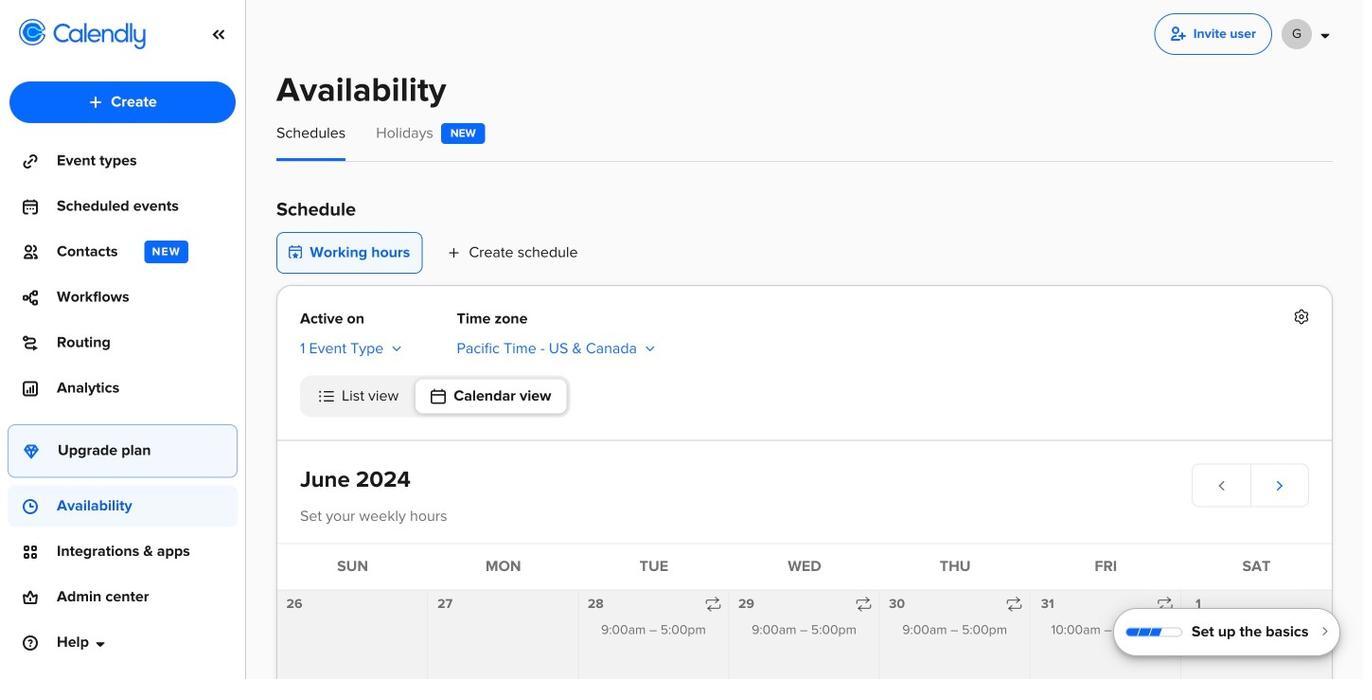 Task type: vqa. For each thing, say whether or not it's contained in the screenshot.
settings "image"
no



Task type: describe. For each thing, give the bounding box(es) containing it.
main navigation element
[[0, 0, 246, 679]]



Task type: locate. For each thing, give the bounding box(es) containing it.
go to previous month image
[[1215, 478, 1230, 493]]

calendly image
[[53, 23, 146, 49]]



